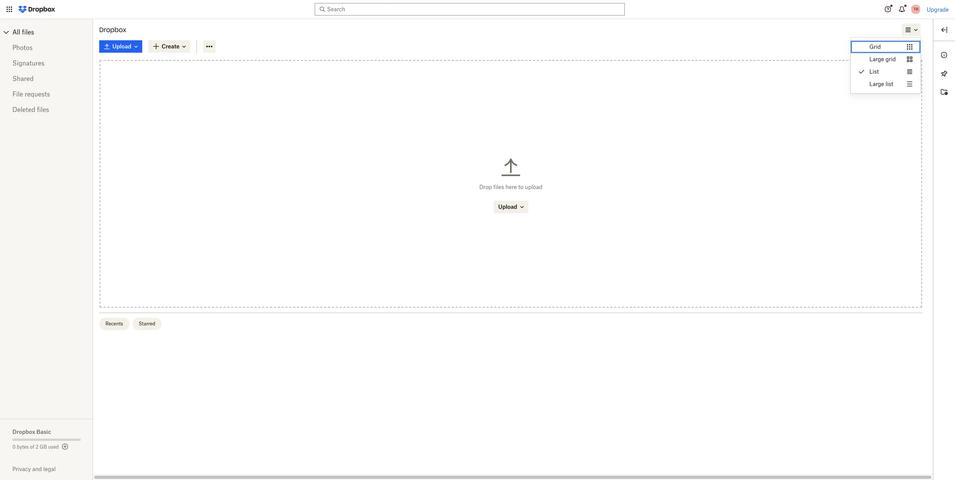 Task type: locate. For each thing, give the bounding box(es) containing it.
large down grid
[[870, 56, 884, 62]]

photos
[[12, 44, 33, 52]]

signatures
[[12, 59, 45, 67]]

global header element
[[0, 0, 955, 19]]

file requests link
[[12, 86, 81, 102]]

file
[[12, 90, 23, 98]]

dropbox
[[99, 26, 126, 34], [12, 429, 35, 435]]

dropbox basic
[[12, 429, 51, 435]]

starred button
[[132, 318, 162, 330]]

large grid
[[870, 56, 896, 62]]

large for large grid
[[870, 56, 884, 62]]

deleted
[[12, 106, 35, 114]]

large
[[870, 56, 884, 62], [870, 81, 884, 87]]

1 vertical spatial files
[[37, 106, 49, 114]]

bytes
[[17, 444, 29, 450]]

files for drop
[[494, 184, 504, 190]]

list radio item
[[851, 66, 921, 78]]

0 horizontal spatial files
[[22, 28, 34, 36]]

photos link
[[12, 40, 81, 55]]

here
[[506, 184, 517, 190]]

get more space image
[[60, 442, 70, 452]]

files
[[22, 28, 34, 36], [37, 106, 49, 114], [494, 184, 504, 190]]

2 large from the top
[[870, 81, 884, 87]]

drop
[[479, 184, 492, 190]]

2 horizontal spatial files
[[494, 184, 504, 190]]

1 horizontal spatial files
[[37, 106, 49, 114]]

large grid radio item
[[851, 53, 921, 66]]

large down list
[[870, 81, 884, 87]]

files left here
[[494, 184, 504, 190]]

0 vertical spatial dropbox
[[99, 26, 126, 34]]

1 vertical spatial dropbox
[[12, 429, 35, 435]]

0 bytes of 2 gb used
[[12, 444, 59, 450]]

files right the all
[[22, 28, 34, 36]]

2 vertical spatial files
[[494, 184, 504, 190]]

grid
[[870, 43, 881, 50]]

list
[[886, 81, 894, 87]]

basic
[[36, 429, 51, 435]]

have
[[892, 41, 902, 47]]

0 horizontal spatial dropbox
[[12, 429, 35, 435]]

open activity image
[[940, 88, 949, 97]]

0 vertical spatial files
[[22, 28, 34, 36]]

starred
[[139, 321, 155, 327]]

upgrade
[[927, 6, 949, 13]]

signatures link
[[12, 55, 81, 71]]

1 vertical spatial large
[[870, 81, 884, 87]]

open information panel image
[[940, 50, 949, 60]]

access
[[903, 41, 918, 47]]

privacy and legal link
[[12, 466, 93, 473]]

1 horizontal spatial dropbox
[[99, 26, 126, 34]]

deleted files link
[[12, 102, 81, 117]]

requests
[[25, 90, 50, 98]]

all files
[[12, 28, 34, 36]]

0 vertical spatial large
[[870, 56, 884, 62]]

files down file requests link
[[37, 106, 49, 114]]

large list
[[870, 81, 894, 87]]

drop files here to upload
[[479, 184, 543, 190]]

of
[[30, 444, 34, 450]]

1 large from the top
[[870, 56, 884, 62]]

files for all
[[22, 28, 34, 36]]



Task type: vqa. For each thing, say whether or not it's contained in the screenshot.
2 at the bottom of the page
yes



Task type: describe. For each thing, give the bounding box(es) containing it.
recents button
[[99, 318, 129, 330]]

dropbox for dropbox basic
[[12, 429, 35, 435]]

list
[[870, 68, 879, 75]]

dropbox for dropbox
[[99, 26, 126, 34]]

file requests
[[12, 90, 50, 98]]

privacy
[[12, 466, 31, 473]]

dropbox logo - go to the homepage image
[[16, 3, 58, 16]]

grid
[[886, 56, 896, 62]]

all files link
[[12, 26, 93, 38]]

gb
[[40, 444, 47, 450]]

0
[[12, 444, 16, 450]]

all
[[12, 28, 20, 36]]

recents
[[105, 321, 123, 327]]

large list radio item
[[851, 78, 921, 90]]

privacy and legal
[[12, 466, 56, 473]]

only
[[871, 41, 881, 47]]

open pinned items image
[[940, 69, 949, 78]]

only you have access
[[871, 41, 918, 47]]

files for deleted
[[37, 106, 49, 114]]

open details pane image
[[940, 25, 949, 35]]

and
[[32, 466, 42, 473]]

deleted files
[[12, 106, 49, 114]]

used
[[48, 444, 59, 450]]

upload
[[525, 184, 543, 190]]

grid radio item
[[851, 41, 921, 53]]

shared
[[12, 75, 34, 83]]

large for large list
[[870, 81, 884, 87]]

you
[[883, 41, 890, 47]]

legal
[[43, 466, 56, 473]]

upgrade link
[[927, 6, 949, 13]]

2
[[36, 444, 38, 450]]

shared link
[[12, 71, 81, 86]]

to
[[518, 184, 524, 190]]



